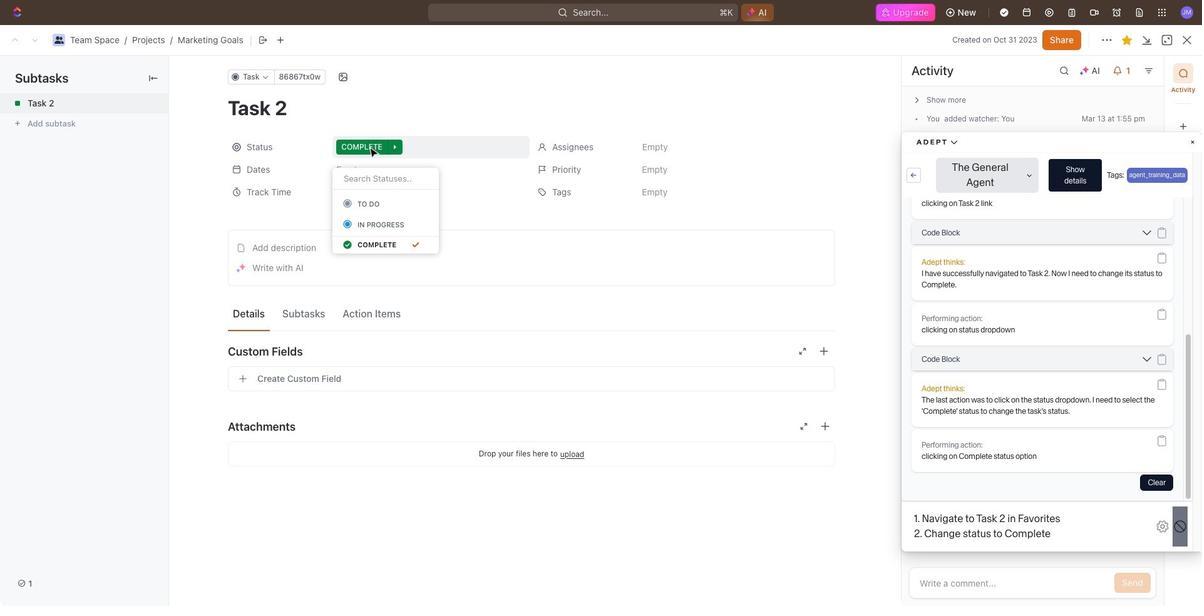 Task type: locate. For each thing, give the bounding box(es) containing it.
Search Statuses... field
[[343, 173, 414, 184]]

user group image
[[54, 36, 64, 44]]

task sidebar navigation tab list
[[1170, 63, 1197, 137]]

tree
[[5, 358, 147, 606]]

tree inside sidebar 'navigation'
[[5, 358, 147, 606]]

alert
[[160, 84, 1195, 111]]

Search tasks... text field
[[990, 448, 1115, 467]]



Task type: describe. For each thing, give the bounding box(es) containing it.
task sidebar content section
[[901, 56, 1164, 606]]

sidebar navigation
[[0, 53, 160, 606]]

Edit task name text field
[[228, 96, 835, 120]]



Task type: vqa. For each thing, say whether or not it's contained in the screenshot.
Search Statuses... field
yes



